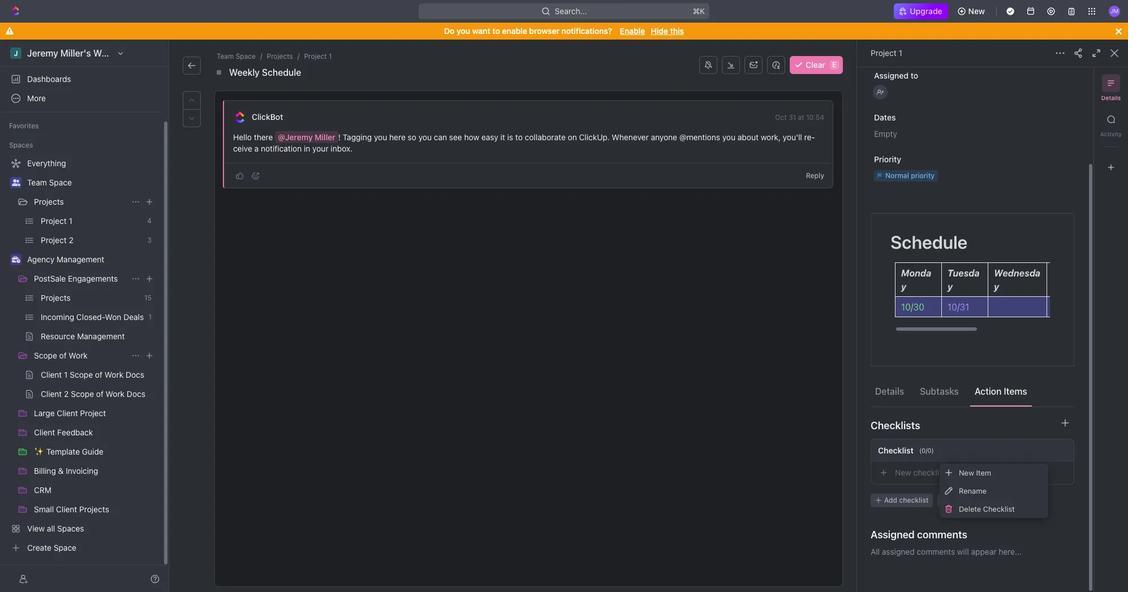 Task type: vqa. For each thing, say whether or not it's contained in the screenshot.
"Engagements"
yes



Task type: describe. For each thing, give the bounding box(es) containing it.
enable
[[502, 26, 527, 36]]

item
[[949, 468, 964, 478]]

clear
[[806, 60, 826, 70]]

add checklist
[[885, 496, 929, 505]]

how
[[464, 132, 480, 142]]

work,
[[761, 132, 781, 142]]

delete checklist
[[959, 505, 1015, 514]]

y for tuesda y
[[948, 282, 953, 292]]

in
[[304, 144, 310, 153]]

here
[[389, 132, 406, 142]]

wednesda y
[[995, 268, 1041, 292]]

use
[[943, 496, 955, 505]]

ceive
[[233, 132, 816, 153]]

oct
[[776, 113, 787, 122]]

delete
[[959, 505, 982, 514]]

projects inside "tree"
[[34, 197, 64, 207]]

0 horizontal spatial project
[[304, 52, 327, 61]]

inbox.
[[331, 144, 353, 153]]

agency management
[[27, 255, 104, 264]]

see
[[449, 132, 462, 142]]

new item
[[959, 468, 992, 477]]

checklist for new
[[914, 468, 946, 478]]

dashboards
[[27, 74, 71, 84]]

assigned
[[882, 547, 915, 557]]

so
[[408, 132, 417, 142]]

agency management link
[[27, 251, 156, 269]]

dates
[[875, 113, 896, 122]]

appear
[[972, 547, 997, 557]]

action items
[[975, 386, 1028, 397]]

assigned comments button
[[871, 521, 1075, 548]]

team space
[[27, 178, 72, 187]]

y for monda y
[[902, 282, 907, 292]]

comments inside assigned comments dropdown button
[[918, 529, 968, 541]]

assigned comments
[[871, 529, 968, 541]]

will
[[958, 547, 969, 557]]

tagging
[[343, 132, 372, 142]]

0 vertical spatial projects link
[[265, 51, 295, 62]]

at
[[798, 113, 805, 122]]

!
[[338, 132, 341, 142]]

scope
[[34, 351, 57, 361]]

new for new checklist item
[[895, 468, 912, 478]]

upgrade
[[910, 6, 943, 16]]

rename
[[959, 486, 987, 496]]

assigned to
[[875, 71, 919, 80]]

1 horizontal spatial checklist
[[984, 505, 1015, 514]]

details inside button
[[876, 386, 905, 397]]

favorites
[[9, 122, 39, 130]]

your
[[313, 144, 329, 153]]

management
[[57, 255, 104, 264]]

activity
[[1101, 131, 1123, 138]]

anyone
[[651, 132, 678, 142]]

notification
[[261, 144, 302, 153]]

action items button
[[971, 381, 1032, 402]]

weekly schedule link
[[227, 66, 304, 79]]

1 vertical spatial comments
[[917, 547, 956, 557]]

team for team space / projects / project 1
[[217, 52, 234, 61]]

whenever
[[612, 132, 649, 142]]

sidebar navigation
[[0, 40, 169, 593]]

of
[[59, 351, 67, 361]]

reply
[[806, 172, 825, 180]]

(0/0)
[[920, 447, 934, 454]]

checklists
[[871, 420, 921, 432]]

1 horizontal spatial schedule
[[891, 232, 968, 253]]

this
[[670, 26, 684, 36]]

weekly schedule
[[229, 67, 301, 78]]

easy
[[482, 132, 499, 142]]

task sidebar navigation tab list
[[1099, 74, 1124, 177]]

you right the so
[[419, 132, 432, 142]]

postsale
[[34, 274, 66, 284]]

hello
[[233, 132, 252, 142]]

team space / projects / project 1
[[217, 52, 332, 61]]

1 / from the left
[[260, 52, 262, 61]]

priority
[[875, 155, 902, 164]]

hide
[[651, 26, 668, 36]]

items
[[1004, 386, 1028, 397]]

work
[[69, 351, 88, 361]]

monda
[[902, 268, 932, 278]]

new checklist item
[[895, 468, 964, 478]]

1 horizontal spatial projects
[[267, 52, 293, 61]]

0 vertical spatial to
[[493, 26, 500, 36]]

details button
[[871, 381, 909, 402]]

1 horizontal spatial project 1 link
[[871, 48, 903, 58]]

! tagging you here so you can see how easy it is to collaborate on clickup. whenever anyone @mentions you about work, you'll re ceive a notification in your inbox.
[[233, 132, 816, 153]]

subtasks
[[920, 386, 959, 397]]



Task type: locate. For each thing, give the bounding box(es) containing it.
0 vertical spatial details
[[1102, 95, 1122, 101]]

add
[[885, 496, 898, 505]]

project 1 link up 'weekly schedule' link
[[302, 51, 334, 62]]

scope of work link
[[34, 347, 127, 365]]

browser
[[529, 26, 560, 36]]

new for new item
[[959, 468, 975, 477]]

new left item
[[959, 468, 975, 477]]

template
[[957, 496, 986, 505]]

1 horizontal spatial team space link
[[215, 51, 258, 62]]

space right "user group" image
[[49, 178, 72, 187]]

checklist down checklists
[[878, 446, 914, 455]]

0 vertical spatial checklist
[[878, 446, 914, 455]]

1 horizontal spatial y
[[948, 282, 953, 292]]

0 horizontal spatial 1
[[329, 52, 332, 61]]

0 horizontal spatial projects link
[[34, 193, 127, 211]]

oct 31 at 10:54
[[776, 113, 825, 122]]

to inside ! tagging you here so you can see how easy it is to collaborate on clickup. whenever anyone @mentions you about work, you'll re ceive a notification in your inbox.
[[516, 132, 523, 142]]

want
[[472, 26, 491, 36]]

1 vertical spatial checklist
[[984, 505, 1015, 514]]

projects link up 'weekly schedule' link
[[265, 51, 295, 62]]

assigned down project 1
[[875, 71, 909, 80]]

can
[[434, 132, 447, 142]]

3 y from the left
[[995, 282, 1000, 292]]

monda y
[[902, 268, 932, 292]]

project 1 link up assigned to
[[871, 48, 903, 58]]

1 vertical spatial details
[[876, 386, 905, 397]]

checklist (0/0)
[[878, 446, 934, 455]]

enable
[[620, 26, 645, 36]]

y for wednesda y
[[995, 282, 1000, 292]]

1 horizontal spatial space
[[236, 52, 256, 61]]

1 vertical spatial checklist
[[900, 496, 929, 505]]

you'll
[[783, 132, 802, 142]]

tree
[[5, 155, 158, 558]]

1 vertical spatial space
[[49, 178, 72, 187]]

0 horizontal spatial details
[[876, 386, 905, 397]]

schedule down team space / projects / project 1
[[262, 67, 301, 78]]

checklist down (0/0) at the bottom right
[[914, 468, 946, 478]]

all assigned comments will appear here...
[[871, 547, 1022, 557]]

comments down "assigned comments"
[[917, 547, 956, 557]]

agency
[[27, 255, 54, 264]]

2 horizontal spatial to
[[911, 71, 919, 80]]

you left about
[[723, 132, 736, 142]]

schedule up monda
[[891, 232, 968, 253]]

2 / from the left
[[298, 52, 300, 61]]

team space link
[[215, 51, 258, 62], [27, 174, 156, 192]]

new right upgrade
[[969, 6, 985, 16]]

0 horizontal spatial schedule
[[262, 67, 301, 78]]

y down monda
[[902, 282, 907, 292]]

y inside wednesda y
[[995, 282, 1000, 292]]

new down checklist (0/0)
[[895, 468, 912, 478]]

it
[[501, 132, 505, 142]]

1 vertical spatial assigned
[[871, 529, 915, 541]]

0 horizontal spatial projects
[[34, 197, 64, 207]]

space for team space / projects / project 1
[[236, 52, 256, 61]]

upgrade link
[[895, 3, 948, 19]]

reply button
[[802, 169, 829, 183]]

1 y from the left
[[902, 282, 907, 292]]

e
[[833, 61, 837, 69]]

@mentions
[[680, 132, 721, 142]]

1 vertical spatial team space link
[[27, 174, 156, 192]]

1 horizontal spatial projects link
[[265, 51, 295, 62]]

assigned inside dropdown button
[[871, 529, 915, 541]]

checklist for add
[[900, 496, 929, 505]]

team right "user group" image
[[27, 178, 47, 187]]

assigned
[[875, 71, 909, 80], [871, 529, 915, 541]]

1 vertical spatial projects
[[34, 197, 64, 207]]

details inside task sidebar navigation tab list
[[1102, 95, 1122, 101]]

1
[[899, 48, 903, 58], [329, 52, 332, 61]]

1 horizontal spatial project
[[871, 48, 897, 58]]

y inside tuesda y
[[948, 282, 953, 292]]

postsale engagements link
[[34, 270, 127, 288]]

a
[[254, 144, 259, 153]]

1 horizontal spatial team
[[217, 52, 234, 61]]

space up weekly
[[236, 52, 256, 61]]

on
[[568, 132, 577, 142]]

1 horizontal spatial details
[[1102, 95, 1122, 101]]

assigned for assigned to
[[875, 71, 909, 80]]

you
[[457, 26, 470, 36], [374, 132, 387, 142], [419, 132, 432, 142], [723, 132, 736, 142]]

project 1 link
[[871, 48, 903, 58], [302, 51, 334, 62]]

here...
[[999, 547, 1022, 557]]

comments up all assigned comments will appear here... at the bottom right of page
[[918, 529, 968, 541]]

use template
[[943, 496, 986, 505]]

1 vertical spatial team
[[27, 178, 47, 187]]

clickup.
[[579, 132, 610, 142]]

0 horizontal spatial /
[[260, 52, 262, 61]]

0 horizontal spatial checklist
[[878, 446, 914, 455]]

space
[[236, 52, 256, 61], [49, 178, 72, 187]]

y down the tuesda
[[948, 282, 953, 292]]

1 vertical spatial projects link
[[34, 193, 127, 211]]

team inside "tree"
[[27, 178, 47, 187]]

0 vertical spatial comments
[[918, 529, 968, 541]]

tuesda
[[948, 268, 980, 278]]

add checklist button
[[871, 494, 934, 508]]

checklists button
[[871, 412, 1075, 439]]

0 vertical spatial space
[[236, 52, 256, 61]]

team
[[217, 52, 234, 61], [27, 178, 47, 187]]

0 vertical spatial projects
[[267, 52, 293, 61]]

0 vertical spatial team space link
[[215, 51, 258, 62]]

y inside monda y
[[902, 282, 907, 292]]

10/30
[[902, 302, 925, 312]]

to
[[493, 26, 500, 36], [911, 71, 919, 80], [516, 132, 523, 142]]

new for new
[[969, 6, 985, 16]]

business time image
[[12, 256, 20, 263]]

0 vertical spatial checklist
[[914, 468, 946, 478]]

use template button
[[938, 494, 991, 508]]

0 horizontal spatial y
[[902, 282, 907, 292]]

projects up 'weekly schedule' link
[[267, 52, 293, 61]]

projects
[[267, 52, 293, 61], [34, 197, 64, 207]]

projects down team space
[[34, 197, 64, 207]]

weekly
[[229, 67, 260, 78]]

31
[[789, 113, 797, 122]]

⌘k
[[693, 6, 705, 16]]

user group image
[[12, 179, 20, 186]]

engagements
[[68, 274, 118, 284]]

projects link down team space
[[34, 193, 127, 211]]

2 horizontal spatial y
[[995, 282, 1000, 292]]

0 vertical spatial schedule
[[262, 67, 301, 78]]

details up checklists
[[876, 386, 905, 397]]

wednesda
[[995, 268, 1041, 278]]

subtasks button
[[916, 381, 964, 402]]

details up activity
[[1102, 95, 1122, 101]]

1 vertical spatial to
[[911, 71, 919, 80]]

0 vertical spatial assigned
[[875, 71, 909, 80]]

1 horizontal spatial 1
[[899, 48, 903, 58]]

favorites button
[[5, 119, 43, 133]]

all
[[871, 547, 880, 557]]

assigned up assigned
[[871, 529, 915, 541]]

clickbot
[[252, 112, 283, 122]]

tree containing team space
[[5, 155, 158, 558]]

schedule
[[262, 67, 301, 78], [891, 232, 968, 253]]

team for team space
[[27, 178, 47, 187]]

y down wednesda
[[995, 282, 1000, 292]]

space for team space
[[49, 178, 72, 187]]

team up weekly
[[217, 52, 234, 61]]

0 horizontal spatial space
[[49, 178, 72, 187]]

assigned for assigned comments
[[871, 529, 915, 541]]

about
[[738, 132, 759, 142]]

projects link
[[265, 51, 295, 62], [34, 193, 127, 211]]

checklist right delete
[[984, 505, 1015, 514]]

scope of work
[[34, 351, 88, 361]]

/
[[260, 52, 262, 61], [298, 52, 300, 61]]

1 vertical spatial schedule
[[891, 232, 968, 253]]

0 horizontal spatial team space link
[[27, 174, 156, 192]]

search...
[[555, 6, 587, 16]]

y
[[902, 282, 907, 292], [948, 282, 953, 292], [995, 282, 1000, 292]]

new inside button
[[969, 6, 985, 16]]

10:54
[[807, 113, 825, 122]]

project 1
[[871, 48, 903, 58]]

space inside "team space" link
[[49, 178, 72, 187]]

team space link inside sidebar navigation
[[27, 174, 156, 192]]

2 y from the left
[[948, 282, 953, 292]]

dashboards link
[[5, 70, 158, 88]]

tree inside sidebar navigation
[[5, 155, 158, 558]]

0 horizontal spatial project 1 link
[[302, 51, 334, 62]]

0 horizontal spatial to
[[493, 26, 500, 36]]

checklist right add
[[900, 496, 929, 505]]

comments
[[918, 529, 968, 541], [917, 547, 956, 557]]

collaborate
[[525, 132, 566, 142]]

0 vertical spatial team
[[217, 52, 234, 61]]

you left here
[[374, 132, 387, 142]]

1 horizontal spatial /
[[298, 52, 300, 61]]

you right do
[[457, 26, 470, 36]]

project
[[871, 48, 897, 58], [304, 52, 327, 61]]

new button
[[953, 2, 992, 20]]

postsale engagements
[[34, 274, 118, 284]]

1 horizontal spatial to
[[516, 132, 523, 142]]

2 vertical spatial to
[[516, 132, 523, 142]]

0 horizontal spatial team
[[27, 178, 47, 187]]

item
[[977, 468, 992, 477]]

is
[[508, 132, 513, 142]]

checklist inside button
[[900, 496, 929, 505]]

tuesda y
[[948, 268, 980, 292]]

re
[[805, 132, 816, 142]]

do you want to enable browser notifications? enable hide this
[[444, 26, 684, 36]]



